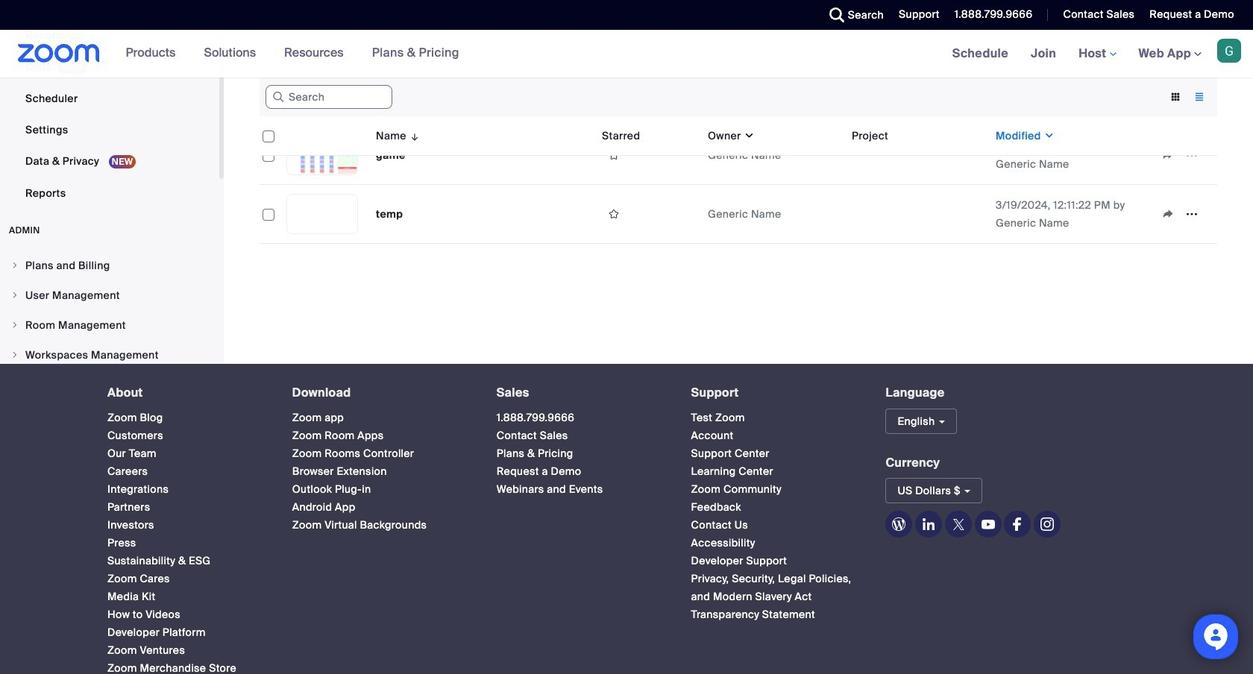 Task type: locate. For each thing, give the bounding box(es) containing it.
list mode, selected image
[[1188, 90, 1212, 104]]

0 vertical spatial right image
[[10, 291, 19, 300]]

1 right image from the top
[[10, 291, 19, 300]]

product information navigation
[[115, 30, 471, 78]]

0 vertical spatial game element
[[376, 90, 405, 103]]

1 vertical spatial right image
[[10, 351, 19, 360]]

share image
[[1156, 207, 1180, 221]]

0 vertical spatial thumbnail of game image
[[287, 77, 357, 116]]

admin menu menu
[[0, 251, 219, 460]]

4 heading from the left
[[691, 386, 859, 400]]

profile picture image
[[1217, 39, 1241, 63]]

right image
[[10, 291, 19, 300], [10, 351, 19, 360]]

banner
[[0, 30, 1253, 78]]

right image for second menu item
[[10, 291, 19, 300]]

cell
[[596, 67, 702, 126], [702, 67, 846, 126], [846, 67, 990, 126], [846, 152, 990, 158], [846, 185, 990, 244]]

0 vertical spatial right image
[[10, 261, 19, 270]]

4 menu item from the top
[[0, 341, 219, 369]]

Search text field
[[266, 85, 392, 109]]

2 right image from the top
[[10, 321, 19, 330]]

2 thumbnail of game image from the top
[[287, 136, 357, 175]]

down image
[[1041, 128, 1055, 143]]

menu item
[[0, 251, 219, 280], [0, 281, 219, 310], [0, 311, 219, 339], [0, 341, 219, 369]]

1 thumbnail of game image from the top
[[287, 77, 357, 116]]

right image
[[10, 261, 19, 270], [10, 321, 19, 330]]

1 vertical spatial right image
[[10, 321, 19, 330]]

1 heading from the left
[[107, 386, 265, 400]]

meetings navigation
[[941, 30, 1253, 78]]

temp element
[[376, 207, 403, 221]]

game element
[[376, 90, 405, 103], [376, 148, 405, 162]]

thumbnail of game image
[[287, 77, 357, 116], [287, 136, 357, 175]]

down image
[[741, 128, 755, 143]]

1 vertical spatial thumbnail of game image
[[287, 136, 357, 175]]

more options for game image
[[1180, 148, 1204, 162]]

thumbnail of temp image
[[287, 195, 357, 234]]

2 game element from the top
[[376, 148, 405, 162]]

application
[[260, 28, 1217, 244], [1156, 144, 1212, 166], [602, 203, 696, 225], [1156, 203, 1212, 225]]

zoom logo image
[[18, 44, 100, 63]]

heading
[[107, 386, 265, 400], [292, 386, 470, 400], [497, 386, 664, 400], [691, 386, 859, 400]]

2 right image from the top
[[10, 351, 19, 360]]

1 vertical spatial game element
[[376, 148, 405, 162]]



Task type: vqa. For each thing, say whether or not it's contained in the screenshot.
'ME-WE-US RETROSPECTIVE' element
no



Task type: describe. For each thing, give the bounding box(es) containing it.
1 menu item from the top
[[0, 251, 219, 280]]

right image for fourth menu item
[[10, 351, 19, 360]]

thumbnail of game image for first game element from the bottom of the page
[[287, 136, 357, 175]]

2 menu item from the top
[[0, 281, 219, 310]]

personal menu menu
[[0, 0, 219, 210]]

1 game element from the top
[[376, 90, 405, 103]]

more options for temp image
[[1180, 207, 1204, 221]]

3 menu item from the top
[[0, 311, 219, 339]]

click to star the whiteboard game image
[[602, 148, 626, 162]]

share image
[[1156, 148, 1180, 162]]

thumbnail of game image for 2nd game element from the bottom
[[287, 77, 357, 116]]

arrow down image
[[406, 127, 420, 145]]

3 heading from the left
[[497, 386, 664, 400]]

1 right image from the top
[[10, 261, 19, 270]]

2 heading from the left
[[292, 386, 470, 400]]

grid mode, not selected image
[[1164, 90, 1188, 104]]



